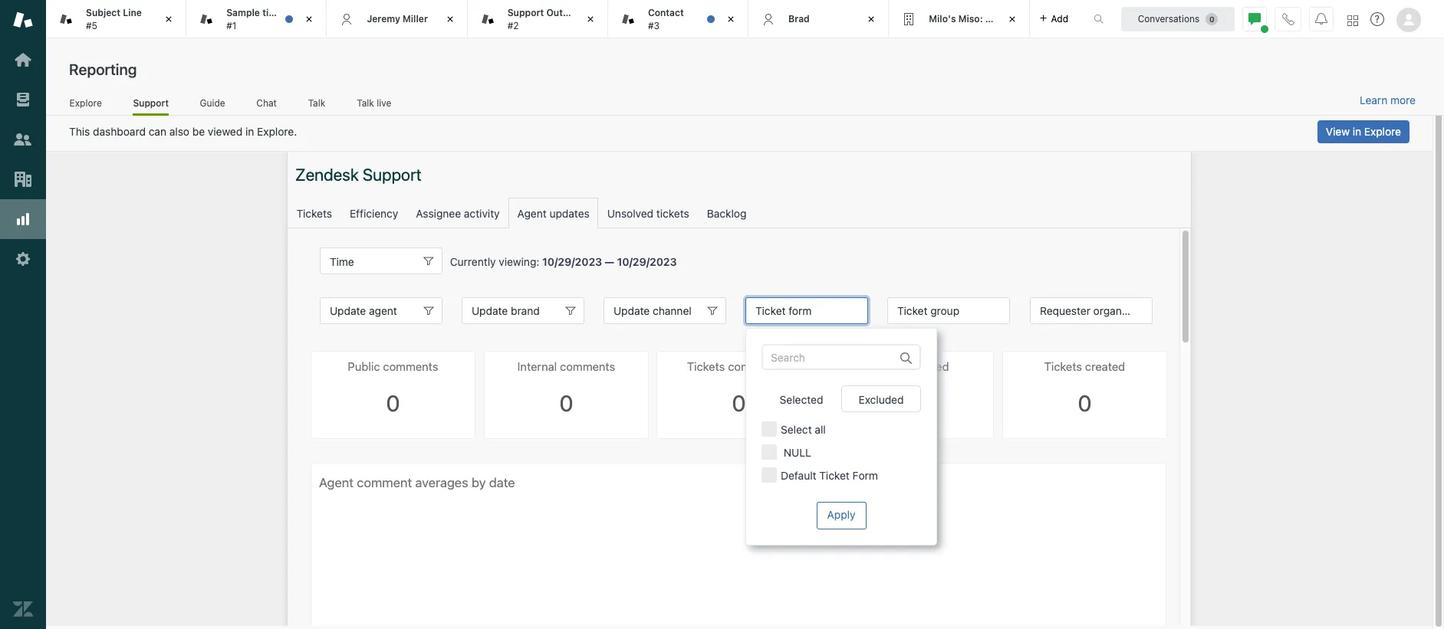 Task type: describe. For each thing, give the bounding box(es) containing it.
tabs tab list
[[46, 0, 1078, 38]]

outreach
[[546, 7, 588, 18]]

#5
[[86, 20, 97, 31]]

#2
[[507, 20, 519, 31]]

4 close image from the left
[[1004, 12, 1020, 27]]

explore link
[[69, 97, 102, 114]]

support for support
[[133, 97, 169, 109]]

zendesk products image
[[1348, 15, 1358, 26]]

can
[[149, 125, 166, 138]]

guide
[[200, 97, 225, 109]]

main element
[[0, 0, 46, 630]]

admin image
[[13, 249, 33, 269]]

subject line #5
[[86, 7, 142, 31]]

button displays agent's chat status as online. image
[[1249, 13, 1261, 25]]

viewed
[[208, 125, 243, 138]]

4 tab from the left
[[889, 0, 1030, 38]]

also
[[169, 125, 189, 138]]

contact #3
[[648, 7, 684, 31]]

brad tab
[[749, 0, 889, 38]]

support outreach #2
[[507, 7, 588, 31]]

support for support outreach #2
[[507, 7, 544, 18]]

this dashboard can also be viewed in explore.
[[69, 125, 297, 138]]

learn
[[1360, 94, 1388, 107]]

1 in from the left
[[245, 125, 254, 138]]

organizations image
[[13, 169, 33, 189]]

talk link
[[308, 97, 326, 114]]

add
[[1051, 13, 1068, 24]]

learn more
[[1360, 94, 1416, 107]]

tab containing subject line
[[46, 0, 187, 38]]

views image
[[13, 90, 33, 110]]

in inside the view in explore button
[[1353, 125, 1361, 138]]

#3
[[648, 20, 660, 31]]

miller
[[403, 13, 428, 24]]

2 close image from the left
[[723, 12, 739, 27]]

this
[[69, 125, 90, 138]]

view in explore button
[[1318, 120, 1410, 143]]

guide link
[[199, 97, 225, 114]]

tab containing contact
[[608, 0, 749, 38]]

explore.
[[257, 125, 297, 138]]

learn more link
[[1360, 94, 1416, 107]]

talk live
[[357, 97, 391, 109]]

add button
[[1030, 0, 1078, 38]]

line
[[123, 7, 142, 18]]

zendesk image
[[13, 600, 33, 620]]

live
[[377, 97, 391, 109]]

dashboard
[[93, 125, 146, 138]]

explore inside button
[[1364, 125, 1401, 138]]



Task type: vqa. For each thing, say whether or not it's contained in the screenshot.
top the Test
no



Task type: locate. For each thing, give the bounding box(es) containing it.
close image left the jeremy
[[302, 12, 317, 27]]

close image left #3
[[583, 12, 598, 27]]

1 horizontal spatial in
[[1353, 125, 1361, 138]]

1 tab from the left
[[46, 0, 187, 38]]

conversations button
[[1121, 7, 1235, 31]]

notifications image
[[1315, 13, 1328, 25]]

close image right line on the top left of page
[[161, 12, 177, 27]]

tab containing support outreach
[[468, 0, 608, 38]]

close image inside brad tab
[[864, 12, 879, 27]]

1 horizontal spatial explore
[[1364, 125, 1401, 138]]

support
[[507, 7, 544, 18], [133, 97, 169, 109]]

close image inside "#1" tab
[[302, 12, 317, 27]]

#1
[[226, 20, 236, 31]]

explore up 'this'
[[69, 97, 102, 109]]

more
[[1391, 94, 1416, 107]]

talk for talk
[[308, 97, 325, 109]]

talk left live
[[357, 97, 374, 109]]

view
[[1326, 125, 1350, 138]]

reporting
[[69, 61, 137, 78]]

talk live link
[[356, 97, 392, 114]]

2 tab from the left
[[468, 0, 608, 38]]

2 in from the left
[[1353, 125, 1361, 138]]

close image inside jeremy miller tab
[[442, 12, 458, 27]]

in right the viewed
[[245, 125, 254, 138]]

support up can
[[133, 97, 169, 109]]

0 horizontal spatial talk
[[308, 97, 325, 109]]

0 vertical spatial support
[[507, 7, 544, 18]]

3 close image from the left
[[864, 12, 879, 27]]

tab
[[46, 0, 187, 38], [468, 0, 608, 38], [608, 0, 749, 38], [889, 0, 1030, 38]]

2 talk from the left
[[357, 97, 374, 109]]

conversations
[[1138, 13, 1200, 24]]

view in explore
[[1326, 125, 1401, 138]]

chat
[[256, 97, 277, 109]]

support inside "support outreach #2"
[[507, 7, 544, 18]]

0 horizontal spatial support
[[133, 97, 169, 109]]

1 vertical spatial support
[[133, 97, 169, 109]]

1 horizontal spatial talk
[[357, 97, 374, 109]]

be
[[192, 125, 205, 138]]

explore
[[69, 97, 102, 109], [1364, 125, 1401, 138]]

get started image
[[13, 50, 33, 70]]

1 vertical spatial explore
[[1364, 125, 1401, 138]]

close image
[[161, 12, 177, 27], [302, 12, 317, 27], [583, 12, 598, 27]]

reporting image
[[13, 209, 33, 229]]

talk right "chat"
[[308, 97, 325, 109]]

get help image
[[1371, 12, 1384, 26]]

jeremy
[[367, 13, 400, 24]]

2 close image from the left
[[302, 12, 317, 27]]

brad
[[789, 13, 810, 24]]

close image right contact #3
[[723, 12, 739, 27]]

1 close image from the left
[[442, 12, 458, 27]]

0 horizontal spatial close image
[[161, 12, 177, 27]]

support up #2
[[507, 7, 544, 18]]

explore down the learn more link
[[1364, 125, 1401, 138]]

subject
[[86, 7, 120, 18]]

3 close image from the left
[[583, 12, 598, 27]]

close image left add 'dropdown button'
[[1004, 12, 1020, 27]]

in
[[245, 125, 254, 138], [1353, 125, 1361, 138]]

2 horizontal spatial close image
[[583, 12, 598, 27]]

0 vertical spatial explore
[[69, 97, 102, 109]]

zendesk support image
[[13, 10, 33, 30]]

1 horizontal spatial support
[[507, 7, 544, 18]]

close image for subject line
[[161, 12, 177, 27]]

jeremy miller
[[367, 13, 428, 24]]

#1 tab
[[187, 0, 327, 38]]

3 tab from the left
[[608, 0, 749, 38]]

1 talk from the left
[[308, 97, 325, 109]]

close image
[[442, 12, 458, 27], [723, 12, 739, 27], [864, 12, 879, 27], [1004, 12, 1020, 27]]

contact
[[648, 7, 684, 18]]

support link
[[133, 97, 169, 116]]

customers image
[[13, 130, 33, 150]]

1 horizontal spatial close image
[[302, 12, 317, 27]]

in right view
[[1353, 125, 1361, 138]]

1 close image from the left
[[161, 12, 177, 27]]

talk for talk live
[[357, 97, 374, 109]]

close image for support outreach
[[583, 12, 598, 27]]

jeremy miller tab
[[327, 0, 468, 38]]

0 horizontal spatial in
[[245, 125, 254, 138]]

talk
[[308, 97, 325, 109], [357, 97, 374, 109]]

close image right miller
[[442, 12, 458, 27]]

chat link
[[256, 97, 277, 114]]

0 horizontal spatial explore
[[69, 97, 102, 109]]

close image right brad
[[864, 12, 879, 27]]



